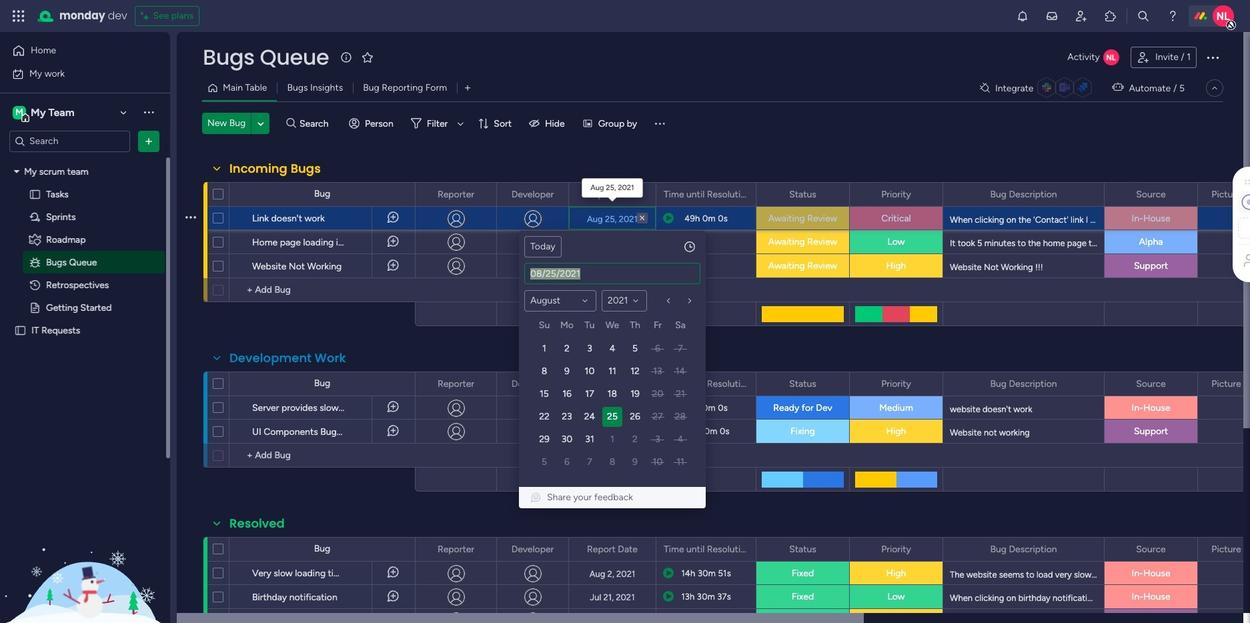 Task type: vqa. For each thing, say whether or not it's contained in the screenshot.
Previous image at top
yes



Task type: describe. For each thing, give the bounding box(es) containing it.
my work image
[[12, 68, 24, 80]]

duration v2 play image
[[664, 609, 674, 623]]

apps image
[[1105, 9, 1118, 23]]

wednesday element
[[601, 318, 624, 338]]

Search in workspace field
[[28, 134, 111, 149]]

home image
[[12, 44, 25, 57]]

Search field
[[296, 114, 336, 133]]

august image
[[580, 296, 591, 306]]

angle down image
[[258, 118, 264, 128]]

add to favorites image
[[361, 50, 375, 64]]

sunday element
[[533, 318, 556, 338]]

public board image
[[29, 301, 41, 314]]

workspace options image
[[142, 106, 156, 119]]

noah lott image
[[1214, 5, 1235, 27]]

tuesday element
[[579, 318, 601, 338]]

collapse board header image
[[1210, 83, 1221, 93]]

+ Add Bug text field
[[236, 448, 409, 464]]

previous image
[[664, 296, 674, 306]]

caret down image
[[14, 167, 19, 176]]

lottie animation image
[[0, 489, 170, 623]]

dapulse integrations image
[[981, 83, 991, 93]]

arrow down image
[[453, 115, 469, 132]]

add time image
[[684, 240, 697, 254]]

autopilot image
[[1113, 79, 1124, 96]]

saturday element
[[670, 318, 692, 338]]

monday element
[[556, 318, 579, 338]]

board activity image
[[1104, 49, 1120, 65]]



Task type: locate. For each thing, give the bounding box(es) containing it.
1 horizontal spatial public board image
[[29, 188, 41, 201]]

next image
[[685, 296, 696, 306]]

start conversation image
[[372, 609, 415, 623]]

search everything image
[[1137, 9, 1151, 23]]

1 vertical spatial public board image
[[14, 324, 27, 337]]

show board description image
[[339, 51, 355, 64]]

0 vertical spatial public board image
[[29, 188, 41, 201]]

list box
[[0, 158, 170, 522]]

select product image
[[12, 9, 25, 23]]

thursday element
[[624, 318, 647, 338]]

lottie animation element
[[0, 489, 170, 623]]

options image
[[1206, 49, 1222, 65], [186, 250, 196, 282], [186, 392, 196, 424], [186, 416, 196, 448], [478, 538, 487, 561], [550, 538, 559, 561], [637, 538, 647, 561], [831, 538, 840, 561], [186, 557, 196, 589], [186, 581, 196, 613]]

None field
[[200, 43, 333, 71], [226, 160, 324, 178], [435, 187, 478, 202], [508, 187, 558, 202], [584, 187, 641, 202], [661, 187, 752, 202], [786, 187, 820, 202], [879, 187, 915, 202], [988, 187, 1061, 202], [1134, 187, 1170, 202], [1209, 187, 1251, 202], [226, 350, 350, 367], [435, 377, 478, 392], [508, 377, 558, 392], [584, 377, 641, 392], [661, 377, 752, 392], [786, 377, 820, 392], [879, 377, 915, 392], [988, 377, 1061, 392], [1134, 377, 1170, 392], [1209, 377, 1251, 392], [226, 515, 288, 533], [435, 542, 478, 557], [508, 542, 558, 557], [584, 542, 641, 557], [661, 542, 752, 557], [786, 542, 820, 557], [879, 542, 915, 557], [988, 542, 1061, 557], [1134, 542, 1170, 557], [1209, 542, 1251, 557], [200, 43, 333, 71], [226, 160, 324, 178], [435, 187, 478, 202], [508, 187, 558, 202], [584, 187, 641, 202], [661, 187, 752, 202], [786, 187, 820, 202], [879, 187, 915, 202], [988, 187, 1061, 202], [1134, 187, 1170, 202], [1209, 187, 1251, 202], [226, 350, 350, 367], [435, 377, 478, 392], [508, 377, 558, 392], [584, 377, 641, 392], [661, 377, 752, 392], [786, 377, 820, 392], [879, 377, 915, 392], [988, 377, 1061, 392], [1134, 377, 1170, 392], [1209, 377, 1251, 392], [226, 515, 288, 533], [435, 542, 478, 557], [508, 542, 558, 557], [584, 542, 641, 557], [661, 542, 752, 557], [786, 542, 820, 557], [879, 542, 915, 557], [988, 542, 1061, 557], [1134, 542, 1170, 557], [1209, 542, 1251, 557]]

friday element
[[647, 318, 670, 338]]

public board image
[[29, 188, 41, 201], [14, 324, 27, 337]]

workspace selection element
[[13, 104, 76, 122]]

v2 search image
[[287, 116, 296, 131]]

option
[[0, 160, 170, 162]]

menu image
[[654, 117, 667, 130]]

+ Add Bug text field
[[236, 282, 409, 298]]

row group
[[533, 338, 692, 474]]

0 horizontal spatial public board image
[[14, 324, 27, 337]]

add view image
[[465, 83, 471, 93]]

invite members image
[[1075, 9, 1089, 23]]

grid
[[533, 318, 692, 474]]

notifications image
[[1017, 9, 1030, 23]]

2021 image
[[631, 296, 642, 306]]

see plans image
[[141, 8, 153, 24]]

inbox image
[[1046, 9, 1059, 23]]

options image
[[142, 135, 156, 148], [478, 183, 487, 206], [550, 183, 559, 206], [637, 183, 647, 206], [738, 183, 747, 206], [1086, 183, 1095, 206], [186, 202, 196, 234], [186, 226, 196, 258], [478, 373, 487, 396], [738, 373, 747, 396], [738, 538, 747, 561], [186, 605, 196, 623]]

workspace image
[[13, 105, 26, 120]]

Date field
[[525, 264, 700, 284]]

help image
[[1167, 9, 1180, 23]]



